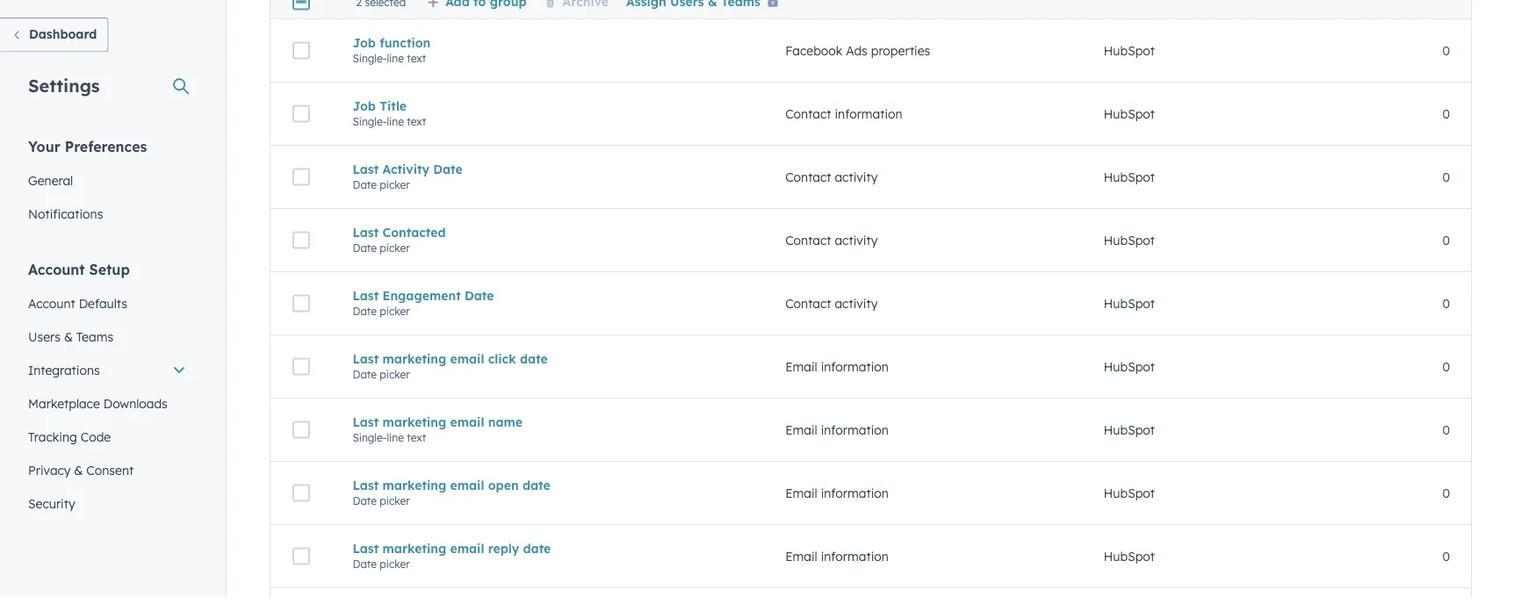 Task type: vqa. For each thing, say whether or not it's contained in the screenshot.
Help icon
no



Task type: locate. For each thing, give the bounding box(es) containing it.
3 contact activity from the top
[[786, 296, 878, 311]]

last for last marketing email reply date
[[353, 541, 379, 556]]

single-
[[353, 52, 387, 65], [353, 115, 387, 128], [353, 431, 387, 444]]

7 0 from the top
[[1443, 422, 1451, 438]]

email for open
[[450, 478, 485, 493]]

last inside last marketing email name single-line text
[[353, 415, 379, 430]]

6 hubspot from the top
[[1104, 359, 1156, 375]]

2 activity from the top
[[835, 233, 878, 248]]

information for last marketing email name
[[821, 422, 889, 438]]

marketing inside last marketing email click date date picker
[[383, 351, 447, 367]]

email information for last marketing email reply date
[[786, 549, 889, 564]]

job inside job function single-line text
[[353, 35, 376, 50]]

6 0 from the top
[[1443, 359, 1451, 375]]

4 0 from the top
[[1443, 233, 1451, 248]]

setup
[[89, 261, 130, 278]]

0 vertical spatial job
[[353, 35, 376, 50]]

2 last from the top
[[353, 225, 379, 240]]

1 vertical spatial job
[[353, 98, 376, 114]]

2 picker from the top
[[380, 241, 410, 255]]

account for account setup
[[28, 261, 85, 278]]

1 vertical spatial account
[[28, 296, 75, 311]]

0 vertical spatial activity
[[835, 169, 878, 185]]

hubspot for last marketing email click date
[[1104, 359, 1156, 375]]

2 vertical spatial single-
[[353, 431, 387, 444]]

1 contact activity from the top
[[786, 169, 878, 185]]

defaults
[[79, 296, 127, 311]]

email for name
[[450, 415, 485, 430]]

line
[[387, 52, 404, 65], [387, 115, 404, 128], [387, 431, 404, 444]]

last marketing email reply date date picker
[[353, 541, 551, 571]]

1 hubspot from the top
[[1104, 43, 1156, 58]]

last inside last marketing email open date date picker
[[353, 478, 379, 493]]

1 0 from the top
[[1443, 43, 1451, 58]]

0 for last activity date
[[1443, 169, 1451, 185]]

marketing
[[383, 351, 447, 367], [383, 415, 447, 430], [383, 478, 447, 493], [383, 541, 447, 556]]

3 email from the top
[[450, 478, 485, 493]]

2 job from the top
[[353, 98, 376, 114]]

hubspot for last marketing email name
[[1104, 422, 1156, 438]]

3 picker from the top
[[380, 305, 410, 318]]

function
[[380, 35, 431, 50]]

last inside last marketing email reply date date picker
[[353, 541, 379, 556]]

last activity date date picker
[[353, 161, 463, 191]]

integrations button
[[18, 354, 197, 387]]

email left name
[[450, 415, 485, 430]]

3 email from the top
[[786, 486, 818, 501]]

last inside the last contacted date picker
[[353, 225, 379, 240]]

marketing down last engagement date date picker
[[383, 351, 447, 367]]

6 picker from the top
[[380, 558, 410, 571]]

contact
[[786, 106, 832, 121], [786, 169, 832, 185], [786, 233, 832, 248], [786, 296, 832, 311]]

last for last marketing email name
[[353, 415, 379, 430]]

picker inside last marketing email reply date date picker
[[380, 558, 410, 571]]

marketplace downloads link
[[18, 387, 197, 420]]

picker
[[380, 178, 410, 191], [380, 241, 410, 255], [380, 305, 410, 318], [380, 368, 410, 381], [380, 495, 410, 508], [380, 558, 410, 571]]

single- inside job function single-line text
[[353, 52, 387, 65]]

last for last activity date
[[353, 161, 379, 177]]

dashboard link
[[0, 18, 108, 52]]

date inside last marketing email click date date picker
[[520, 351, 548, 367]]

activity
[[383, 161, 430, 177]]

&
[[64, 329, 73, 344], [74, 463, 83, 478]]

single- for title
[[353, 115, 387, 128]]

your preferences element
[[18, 137, 197, 231]]

0 horizontal spatial &
[[64, 329, 73, 344]]

last marketing email name button
[[353, 415, 744, 430]]

text down the function at the top of page
[[407, 52, 426, 65]]

2 vertical spatial contact activity
[[786, 296, 878, 311]]

date inside last marketing email open date date picker
[[353, 495, 377, 508]]

1 activity from the top
[[835, 169, 878, 185]]

3 activity from the top
[[835, 296, 878, 311]]

5 picker from the top
[[380, 495, 410, 508]]

2 text from the top
[[407, 115, 426, 128]]

line down title
[[387, 115, 404, 128]]

7 hubspot from the top
[[1104, 422, 1156, 438]]

1 contact from the top
[[786, 106, 832, 121]]

information for job title
[[835, 106, 903, 121]]

7 last from the top
[[353, 541, 379, 556]]

2 email from the top
[[450, 415, 485, 430]]

8 hubspot from the top
[[1104, 486, 1156, 501]]

users & teams
[[28, 329, 113, 344]]

1 vertical spatial single-
[[353, 115, 387, 128]]

last inside last engagement date date picker
[[353, 288, 379, 303]]

2 vertical spatial line
[[387, 431, 404, 444]]

4 email from the top
[[786, 549, 818, 564]]

0 for last engagement date
[[1443, 296, 1451, 311]]

9 0 from the top
[[1443, 549, 1451, 564]]

ads
[[846, 43, 868, 58]]

email for last marketing email click date
[[786, 359, 818, 375]]

marketing inside last marketing email reply date date picker
[[383, 541, 447, 556]]

email left open
[[450, 478, 485, 493]]

privacy & consent
[[28, 463, 134, 478]]

hubspot
[[1104, 43, 1156, 58], [1104, 106, 1156, 121], [1104, 169, 1156, 185], [1104, 233, 1156, 248], [1104, 296, 1156, 311], [1104, 359, 1156, 375], [1104, 422, 1156, 438], [1104, 486, 1156, 501], [1104, 549, 1156, 564]]

notifications
[[28, 206, 103, 221]]

marketing down last marketing email click date date picker
[[383, 415, 447, 430]]

8 0 from the top
[[1443, 486, 1451, 501]]

2 vertical spatial text
[[407, 431, 426, 444]]

contact activity for last engagement date
[[786, 296, 878, 311]]

1 single- from the top
[[353, 52, 387, 65]]

4 email information from the top
[[786, 549, 889, 564]]

marketing for last marketing email name
[[383, 415, 447, 430]]

4 last from the top
[[353, 351, 379, 367]]

3 last from the top
[[353, 288, 379, 303]]

text up activity
[[407, 115, 426, 128]]

4 marketing from the top
[[383, 541, 447, 556]]

4 picker from the top
[[380, 368, 410, 381]]

email for last marketing email reply date
[[786, 549, 818, 564]]

last inside last marketing email click date date picker
[[353, 351, 379, 367]]

2 vertical spatial date
[[523, 541, 551, 556]]

line down the function at the top of page
[[387, 52, 404, 65]]

privacy & consent link
[[18, 454, 197, 487]]

3 hubspot from the top
[[1104, 169, 1156, 185]]

job left title
[[353, 98, 376, 114]]

account setup element
[[18, 260, 197, 521]]

marketing down last marketing email name single-line text
[[383, 478, 447, 493]]

1 account from the top
[[28, 261, 85, 278]]

hubspot for last marketing email reply date
[[1104, 549, 1156, 564]]

marketing inside last marketing email open date date picker
[[383, 478, 447, 493]]

last contacted button
[[353, 225, 744, 240]]

3 0 from the top
[[1443, 169, 1451, 185]]

information
[[835, 106, 903, 121], [821, 359, 889, 375], [821, 422, 889, 438], [821, 486, 889, 501], [821, 549, 889, 564]]

job inside job title single-line text
[[353, 98, 376, 114]]

& for privacy
[[74, 463, 83, 478]]

& right 'privacy'
[[74, 463, 83, 478]]

1 vertical spatial contact activity
[[786, 233, 878, 248]]

3 contact from the top
[[786, 233, 832, 248]]

4 hubspot from the top
[[1104, 233, 1156, 248]]

0 vertical spatial text
[[407, 52, 426, 65]]

1 job from the top
[[353, 35, 376, 50]]

account up account defaults
[[28, 261, 85, 278]]

picker inside the last contacted date picker
[[380, 241, 410, 255]]

email inside last marketing email name single-line text
[[450, 415, 485, 430]]

0 for last marketing email click date
[[1443, 359, 1451, 375]]

email inside last marketing email open date date picker
[[450, 478, 485, 493]]

5 hubspot from the top
[[1104, 296, 1156, 311]]

2 single- from the top
[[353, 115, 387, 128]]

3 marketing from the top
[[383, 478, 447, 493]]

5 last from the top
[[353, 415, 379, 430]]

date for last marketing email click date
[[520, 351, 548, 367]]

text inside job title single-line text
[[407, 115, 426, 128]]

1 vertical spatial text
[[407, 115, 426, 128]]

3 email information from the top
[[786, 486, 889, 501]]

1 last from the top
[[353, 161, 379, 177]]

dashboard
[[29, 26, 97, 42]]

1 text from the top
[[407, 52, 426, 65]]

line for function
[[387, 52, 404, 65]]

2 marketing from the top
[[383, 415, 447, 430]]

picker inside last marketing email click date date picker
[[380, 368, 410, 381]]

last for last marketing email click date
[[353, 351, 379, 367]]

last
[[353, 161, 379, 177], [353, 225, 379, 240], [353, 288, 379, 303], [353, 351, 379, 367], [353, 415, 379, 430], [353, 478, 379, 493], [353, 541, 379, 556]]

2 account from the top
[[28, 296, 75, 311]]

email inside last marketing email reply date date picker
[[450, 541, 485, 556]]

2 line from the top
[[387, 115, 404, 128]]

email inside last marketing email click date date picker
[[450, 351, 485, 367]]

2 0 from the top
[[1443, 106, 1451, 121]]

email information
[[786, 359, 889, 375], [786, 422, 889, 438], [786, 486, 889, 501], [786, 549, 889, 564]]

last for last contacted
[[353, 225, 379, 240]]

teams
[[76, 329, 113, 344]]

account up users
[[28, 296, 75, 311]]

users
[[28, 329, 61, 344]]

1 marketing from the top
[[383, 351, 447, 367]]

0 vertical spatial account
[[28, 261, 85, 278]]

date inside last marketing email reply date date picker
[[523, 541, 551, 556]]

9 hubspot from the top
[[1104, 549, 1156, 564]]

contact information
[[786, 106, 903, 121]]

last marketing email open date button
[[353, 478, 744, 493]]

text inside job function single-line text
[[407, 52, 426, 65]]

0 for last marketing email reply date
[[1443, 549, 1451, 564]]

4 email from the top
[[450, 541, 485, 556]]

line inside job function single-line text
[[387, 52, 404, 65]]

last engagement date button
[[353, 288, 744, 303]]

information for last marketing email reply date
[[821, 549, 889, 564]]

hubspot for last activity date
[[1104, 169, 1156, 185]]

email
[[786, 359, 818, 375], [786, 422, 818, 438], [786, 486, 818, 501], [786, 549, 818, 564]]

1 horizontal spatial &
[[74, 463, 83, 478]]

activity
[[835, 169, 878, 185], [835, 233, 878, 248], [835, 296, 878, 311]]

date
[[433, 161, 463, 177], [353, 178, 377, 191], [353, 241, 377, 255], [465, 288, 494, 303], [353, 305, 377, 318], [353, 368, 377, 381], [353, 495, 377, 508], [353, 558, 377, 571]]

marketing down last marketing email open date date picker at the bottom left
[[383, 541, 447, 556]]

0
[[1443, 43, 1451, 58], [1443, 106, 1451, 121], [1443, 169, 1451, 185], [1443, 233, 1451, 248], [1443, 296, 1451, 311], [1443, 359, 1451, 375], [1443, 422, 1451, 438], [1443, 486, 1451, 501], [1443, 549, 1451, 564]]

contact activity for last activity date
[[786, 169, 878, 185]]

0 for job function
[[1443, 43, 1451, 58]]

last for last marketing email open date
[[353, 478, 379, 493]]

& right users
[[64, 329, 73, 344]]

contact activity
[[786, 169, 878, 185], [786, 233, 878, 248], [786, 296, 878, 311]]

line inside job title single-line text
[[387, 115, 404, 128]]

single- inside last marketing email name single-line text
[[353, 431, 387, 444]]

1 vertical spatial date
[[523, 478, 551, 493]]

text up last marketing email open date date picker at the bottom left
[[407, 431, 426, 444]]

2 contact from the top
[[786, 169, 832, 185]]

0 vertical spatial contact activity
[[786, 169, 878, 185]]

1 line from the top
[[387, 52, 404, 65]]

line up last marketing email open date date picker at the bottom left
[[387, 431, 404, 444]]

3 text from the top
[[407, 431, 426, 444]]

& inside 'link'
[[74, 463, 83, 478]]

last activity date button
[[353, 161, 744, 177]]

your
[[28, 138, 60, 155]]

single- inside job title single-line text
[[353, 115, 387, 128]]

2 contact activity from the top
[[786, 233, 878, 248]]

1 email from the top
[[450, 351, 485, 367]]

job
[[353, 35, 376, 50], [353, 98, 376, 114]]

email
[[450, 351, 485, 367], [450, 415, 485, 430], [450, 478, 485, 493], [450, 541, 485, 556]]

email for last marketing email name
[[786, 422, 818, 438]]

3 single- from the top
[[353, 431, 387, 444]]

3 line from the top
[[387, 431, 404, 444]]

0 for last marketing email name
[[1443, 422, 1451, 438]]

integrations
[[28, 362, 100, 378]]

1 picker from the top
[[380, 178, 410, 191]]

0 for last contacted
[[1443, 233, 1451, 248]]

2 hubspot from the top
[[1104, 106, 1156, 121]]

last marketing email click date date picker
[[353, 351, 548, 381]]

security link
[[18, 487, 197, 521]]

4 contact from the top
[[786, 296, 832, 311]]

0 vertical spatial &
[[64, 329, 73, 344]]

1 vertical spatial line
[[387, 115, 404, 128]]

picker inside last engagement date date picker
[[380, 305, 410, 318]]

date inside last marketing email open date date picker
[[523, 478, 551, 493]]

job left the function at the top of page
[[353, 35, 376, 50]]

hubspot for last contacted
[[1104, 233, 1156, 248]]

date inside last marketing email click date date picker
[[353, 368, 377, 381]]

date right open
[[523, 478, 551, 493]]

open
[[488, 478, 519, 493]]

0 vertical spatial single-
[[353, 52, 387, 65]]

date
[[520, 351, 548, 367], [523, 478, 551, 493], [523, 541, 551, 556]]

1 vertical spatial activity
[[835, 233, 878, 248]]

0 vertical spatial date
[[520, 351, 548, 367]]

date right click
[[520, 351, 548, 367]]

email for click
[[450, 351, 485, 367]]

1 email information from the top
[[786, 359, 889, 375]]

email left click
[[450, 351, 485, 367]]

picker inside last marketing email open date date picker
[[380, 495, 410, 508]]

1 vertical spatial &
[[74, 463, 83, 478]]

general link
[[18, 164, 197, 197]]

hubspot for job title
[[1104, 106, 1156, 121]]

name
[[488, 415, 523, 430]]

0 vertical spatial line
[[387, 52, 404, 65]]

marketing inside last marketing email name single-line text
[[383, 415, 447, 430]]

email left reply
[[450, 541, 485, 556]]

account
[[28, 261, 85, 278], [28, 296, 75, 311]]

6 last from the top
[[353, 478, 379, 493]]

picker inside last activity date date picker
[[380, 178, 410, 191]]

text
[[407, 52, 426, 65], [407, 115, 426, 128], [407, 431, 426, 444]]

last inside last activity date date picker
[[353, 161, 379, 177]]

date right reply
[[523, 541, 551, 556]]

1 email from the top
[[786, 359, 818, 375]]

2 email information from the top
[[786, 422, 889, 438]]

2 email from the top
[[786, 422, 818, 438]]

2 vertical spatial activity
[[835, 296, 878, 311]]

notifications link
[[18, 197, 197, 231]]

5 0 from the top
[[1443, 296, 1451, 311]]



Task type: describe. For each thing, give the bounding box(es) containing it.
hubspot for last engagement date
[[1104, 296, 1156, 311]]

account setup
[[28, 261, 130, 278]]

tracking code link
[[18, 420, 197, 454]]

preferences
[[65, 138, 147, 155]]

marketing for last marketing email reply date
[[383, 541, 447, 556]]

your preferences
[[28, 138, 147, 155]]

date for last marketing email open date
[[523, 478, 551, 493]]

reply
[[488, 541, 519, 556]]

email information for last marketing email open date
[[786, 486, 889, 501]]

email information for last marketing email click date
[[786, 359, 889, 375]]

marketing for last marketing email click date
[[383, 351, 447, 367]]

activity for last contacted
[[835, 233, 878, 248]]

job for job title
[[353, 98, 376, 114]]

date inside the last contacted date picker
[[353, 241, 377, 255]]

contact for last activity date
[[786, 169, 832, 185]]

hubspot for last marketing email open date
[[1104, 486, 1156, 501]]

account defaults
[[28, 296, 127, 311]]

job function single-line text
[[353, 35, 431, 65]]

line for title
[[387, 115, 404, 128]]

0 for job title
[[1443, 106, 1451, 121]]

0 for last marketing email open date
[[1443, 486, 1451, 501]]

settings
[[28, 74, 100, 96]]

privacy
[[28, 463, 71, 478]]

properties
[[871, 43, 931, 58]]

title
[[380, 98, 407, 114]]

date inside last marketing email reply date date picker
[[353, 558, 377, 571]]

tracking code
[[28, 429, 111, 445]]

text for job title
[[407, 115, 426, 128]]

text inside last marketing email name single-line text
[[407, 431, 426, 444]]

marketplace
[[28, 396, 100, 411]]

security
[[28, 496, 75, 511]]

text for job function
[[407, 52, 426, 65]]

contact activity for last contacted
[[786, 233, 878, 248]]

information for last marketing email open date
[[821, 486, 889, 501]]

job title button
[[353, 98, 744, 114]]

account for account defaults
[[28, 296, 75, 311]]

marketing for last marketing email open date
[[383, 478, 447, 493]]

job function button
[[353, 35, 744, 50]]

tracking
[[28, 429, 77, 445]]

account defaults link
[[18, 287, 197, 320]]

activity for last engagement date
[[835, 296, 878, 311]]

single- for function
[[353, 52, 387, 65]]

code
[[81, 429, 111, 445]]

email for last marketing email open date
[[786, 486, 818, 501]]

line inside last marketing email name single-line text
[[387, 431, 404, 444]]

contacted
[[383, 225, 446, 240]]

job for job function
[[353, 35, 376, 50]]

consent
[[86, 463, 134, 478]]

contact for last contacted
[[786, 233, 832, 248]]

email for reply
[[450, 541, 485, 556]]

last marketing email click date button
[[353, 351, 744, 367]]

click
[[488, 351, 516, 367]]

information for last marketing email click date
[[821, 359, 889, 375]]

last engagement date date picker
[[353, 288, 494, 318]]

downloads
[[103, 396, 168, 411]]

engagement
[[383, 288, 461, 303]]

& for users
[[64, 329, 73, 344]]

contact for last engagement date
[[786, 296, 832, 311]]

last for last engagement date
[[353, 288, 379, 303]]

users & teams link
[[18, 320, 197, 354]]

activity for last activity date
[[835, 169, 878, 185]]

last contacted date picker
[[353, 225, 446, 255]]

facebook ads properties
[[786, 43, 931, 58]]

last marketing email name single-line text
[[353, 415, 523, 444]]

contact for job title
[[786, 106, 832, 121]]

general
[[28, 173, 73, 188]]

last marketing email reply date button
[[353, 541, 744, 556]]

email information for last marketing email name
[[786, 422, 889, 438]]

date for last marketing email reply date
[[523, 541, 551, 556]]

job title single-line text
[[353, 98, 426, 128]]

last marketing email open date date picker
[[353, 478, 551, 508]]

marketplace downloads
[[28, 396, 168, 411]]

facebook
[[786, 43, 843, 58]]

hubspot for job function
[[1104, 43, 1156, 58]]



